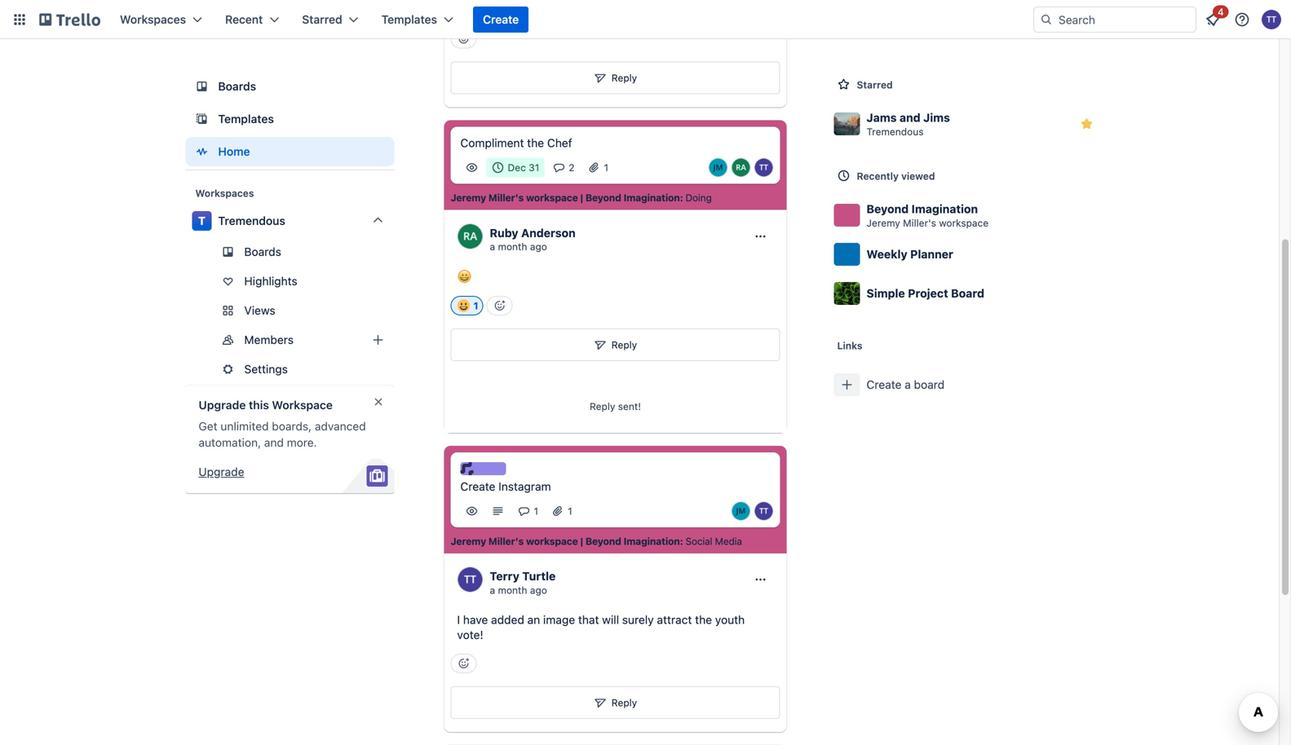 Task type: locate. For each thing, give the bounding box(es) containing it.
beyond imagination link for reply sent!
[[586, 192, 680, 205]]

0 vertical spatial boards
[[218, 80, 256, 93]]

a
[[490, 241, 495, 253], [905, 378, 911, 392], [490, 585, 495, 596]]

starred
[[302, 13, 342, 26], [857, 79, 893, 91]]

month inside terry turtle a month ago
[[498, 585, 527, 596]]

upgrade down automation,
[[199, 466, 244, 479]]

reply left sent!
[[590, 401, 616, 412]]

workspace down 31
[[526, 192, 578, 204]]

terry
[[490, 570, 520, 584]]

boards right board icon
[[218, 80, 256, 93]]

1 | from the top
[[581, 192, 583, 204]]

ago down turtle
[[530, 585, 547, 596]]

1 : from the top
[[680, 192, 683, 204]]

reply button down i have added an image that will surely attract the youth vote!
[[451, 687, 780, 720]]

month
[[498, 241, 527, 253], [498, 585, 527, 596]]

imagination for reply sent!
[[624, 192, 680, 204]]

0 vertical spatial templates
[[382, 13, 437, 26]]

board image
[[192, 77, 212, 96]]

open information menu image
[[1235, 11, 1251, 28]]

a inside terry turtle a month ago
[[490, 585, 495, 596]]

create inside primary element
[[483, 13, 519, 26]]

doing
[[686, 192, 712, 204]]

month down ruby
[[498, 241, 527, 253]]

1 horizontal spatial templates
[[382, 13, 437, 26]]

a down terry
[[490, 585, 495, 596]]

create for create instagram
[[461, 480, 496, 494]]

0 vertical spatial boards link
[[186, 72, 395, 101]]

0 vertical spatial ago
[[530, 241, 547, 253]]

0 vertical spatial :
[[680, 192, 683, 204]]

boards up highlights
[[244, 245, 281, 259]]

a left board
[[905, 378, 911, 392]]

t
[[198, 214, 206, 228]]

1 vertical spatial boards link
[[186, 239, 395, 265]]

highlights
[[244, 275, 298, 288]]

1 vertical spatial and
[[264, 436, 284, 450]]

4 notifications image
[[1204, 10, 1223, 29]]

1 horizontal spatial workspaces
[[195, 188, 254, 199]]

1 vertical spatial |
[[581, 536, 583, 547]]

tremendous
[[867, 126, 924, 137], [218, 214, 285, 228]]

1 horizontal spatial and
[[900, 111, 921, 124]]

0 vertical spatial a
[[490, 241, 495, 253]]

0 vertical spatial create
[[483, 13, 519, 26]]

0 vertical spatial and
[[900, 111, 921, 124]]

recently
[[857, 171, 899, 182]]

weekly
[[867, 248, 908, 261]]

the left youth
[[695, 614, 712, 627]]

1 month from the top
[[498, 241, 527, 253]]

beyond imagination link left doing
[[586, 192, 680, 205]]

reply button for anderson
[[451, 329, 780, 361]]

upgrade
[[199, 399, 246, 412], [199, 466, 244, 479]]

and down boards,
[[264, 436, 284, 450]]

ruby
[[490, 226, 519, 240]]

members link
[[186, 327, 395, 353]]

starred button
[[292, 7, 369, 33]]

0 vertical spatial reply button
[[451, 62, 780, 94]]

jeremy down compliment
[[451, 192, 486, 204]]

a inside ruby anderson a month ago
[[490, 241, 495, 253]]

ago for turtle
[[530, 585, 547, 596]]

: left social
[[680, 536, 683, 547]]

upgrade for upgrade this workspace get unlimited boards, advanced automation, and more.
[[199, 399, 246, 412]]

jeremy
[[451, 192, 486, 204], [867, 217, 901, 229], [451, 536, 486, 547]]

2 : from the top
[[680, 536, 683, 547]]

2 vertical spatial create
[[461, 480, 496, 494]]

grinning image
[[457, 269, 472, 284]]

image
[[543, 614, 575, 627]]

workspace up weekly planner link on the right top
[[939, 217, 989, 229]]

1
[[604, 162, 609, 174], [474, 300, 479, 312], [534, 506, 539, 517], [568, 506, 573, 517]]

a for terry turtle
[[490, 585, 495, 596]]

0 vertical spatial workspace
[[526, 192, 578, 204]]

color: purple, title: none image
[[461, 463, 506, 476]]

back to home image
[[39, 7, 100, 33]]

imagination left social
[[624, 536, 680, 547]]

0 vertical spatial add reaction image
[[451, 29, 477, 49]]

simple project board link
[[828, 274, 1107, 313]]

2 vertical spatial a
[[490, 585, 495, 596]]

tremendous right t
[[218, 214, 285, 228]]

dec 31
[[508, 162, 540, 174]]

2 beyond imagination link from the top
[[586, 535, 680, 548]]

jeremy inside beyond imagination jeremy miller's workspace
[[867, 217, 901, 229]]

imagination for i have added an image that will surely attract the youth vote!
[[624, 536, 680, 547]]

ago down anderson on the left
[[530, 241, 547, 253]]

0 vertical spatial |
[[581, 192, 583, 204]]

upgrade up "get"
[[199, 399, 246, 412]]

reply down i have added an image that will surely attract the youth vote!
[[612, 698, 637, 709]]

ago inside terry turtle a month ago
[[530, 585, 547, 596]]

reply button down primary element
[[451, 62, 780, 94]]

1 vertical spatial add reaction image
[[487, 296, 513, 316]]

2 reply button from the top
[[451, 329, 780, 361]]

reply button up reply sent!
[[451, 329, 780, 361]]

1 horizontal spatial tremendous
[[867, 126, 924, 137]]

reply sent!
[[590, 401, 641, 412]]

starred up jams
[[857, 79, 893, 91]]

2 vertical spatial workspace
[[526, 536, 578, 547]]

ago inside ruby anderson a month ago
[[530, 241, 547, 253]]

0 horizontal spatial workspaces
[[120, 13, 186, 26]]

2 vertical spatial reply button
[[451, 687, 780, 720]]

boards
[[218, 80, 256, 93], [244, 245, 281, 259]]

more.
[[287, 436, 317, 450]]

1 vertical spatial starred
[[857, 79, 893, 91]]

templates up home
[[218, 112, 274, 126]]

reply up sent!
[[612, 339, 637, 351]]

miller's up weekly planner
[[903, 217, 937, 229]]

weekly planner link
[[828, 235, 1107, 274]]

compliment
[[461, 136, 524, 150]]

0 horizontal spatial the
[[527, 136, 544, 150]]

beyond
[[586, 192, 622, 204], [867, 202, 909, 216], [586, 536, 622, 547]]

imagination down viewed
[[912, 202, 978, 216]]

project
[[908, 287, 949, 300]]

miller's for i have added an image that will surely attract the youth vote!
[[489, 536, 524, 547]]

1 vertical spatial upgrade
[[199, 466, 244, 479]]

2 vertical spatial miller's
[[489, 536, 524, 547]]

1 vertical spatial boards
[[244, 245, 281, 259]]

jeremy for reply sent!
[[451, 192, 486, 204]]

upgrade for upgrade
[[199, 466, 244, 479]]

imagination left doing
[[624, 192, 680, 204]]

|
[[581, 192, 583, 204], [581, 536, 583, 547]]

and left jims
[[900, 111, 921, 124]]

beyond imagination jeremy miller's workspace
[[867, 202, 989, 229]]

recent
[[225, 13, 263, 26]]

settings link
[[186, 357, 395, 383]]

1 vertical spatial month
[[498, 585, 527, 596]]

1 vertical spatial :
[[680, 536, 683, 547]]

0 horizontal spatial templates
[[218, 112, 274, 126]]

simple project board
[[867, 287, 985, 300]]

jeremy for i have added an image that will surely attract the youth vote!
[[451, 536, 486, 547]]

ago
[[530, 241, 547, 253], [530, 585, 547, 596]]

boards link up the highlights link
[[186, 239, 395, 265]]

1 horizontal spatial the
[[695, 614, 712, 627]]

ago for anderson
[[530, 241, 547, 253]]

month inside ruby anderson a month ago
[[498, 241, 527, 253]]

miller's
[[489, 192, 524, 204], [903, 217, 937, 229], [489, 536, 524, 547]]

: for i have added an image that will surely attract the youth vote!
[[680, 536, 683, 547]]

1 vertical spatial ago
[[530, 585, 547, 596]]

and
[[900, 111, 921, 124], [264, 436, 284, 450]]

templates right starred popup button
[[382, 13, 437, 26]]

home image
[[192, 142, 212, 162]]

: left doing
[[680, 192, 683, 204]]

and inside upgrade this workspace get unlimited boards, advanced automation, and more.
[[264, 436, 284, 450]]

jims
[[924, 111, 951, 124]]

create a board
[[867, 378, 945, 392]]

viewed
[[902, 171, 936, 182]]

imagination
[[624, 192, 680, 204], [912, 202, 978, 216], [624, 536, 680, 547]]

1 vertical spatial jeremy
[[867, 217, 901, 229]]

2 ago from the top
[[530, 585, 547, 596]]

boards link
[[186, 72, 395, 101], [186, 239, 395, 265]]

reply button
[[451, 62, 780, 94], [451, 329, 780, 361], [451, 687, 780, 720]]

anderson
[[521, 226, 576, 240]]

a inside button
[[905, 378, 911, 392]]

the left chef
[[527, 136, 544, 150]]

1 vertical spatial a
[[905, 378, 911, 392]]

0 vertical spatial starred
[[302, 13, 342, 26]]

1 vertical spatial create
[[867, 378, 902, 392]]

templates
[[382, 13, 437, 26], [218, 112, 274, 126]]

vote!
[[457, 629, 484, 642]]

| for have
[[581, 536, 583, 547]]

create instagram
[[461, 480, 551, 494]]

attract
[[657, 614, 692, 627]]

1 boards link from the top
[[186, 72, 395, 101]]

1 ago from the top
[[530, 241, 547, 253]]

beyond imagination link for i have added an image that will surely attract the youth vote!
[[586, 535, 680, 548]]

added
[[491, 614, 525, 627]]

add reaction image
[[451, 29, 477, 49], [487, 296, 513, 316], [451, 654, 477, 674]]

upgrade inside upgrade this workspace get unlimited boards, advanced automation, and more.
[[199, 399, 246, 412]]

the
[[527, 136, 544, 150], [695, 614, 712, 627]]

reply button for turtle
[[451, 687, 780, 720]]

1 vertical spatial beyond imagination link
[[586, 535, 680, 548]]

3 reply button from the top
[[451, 687, 780, 720]]

recently viewed
[[857, 171, 936, 182]]

1 vertical spatial reply button
[[451, 329, 780, 361]]

0 horizontal spatial starred
[[302, 13, 342, 26]]

0 vertical spatial miller's
[[489, 192, 524, 204]]

2 | from the top
[[581, 536, 583, 547]]

miller's down dec
[[489, 192, 524, 204]]

create
[[483, 13, 519, 26], [867, 378, 902, 392], [461, 480, 496, 494]]

0 horizontal spatial tremendous
[[218, 214, 285, 228]]

1 beyond imagination link from the top
[[586, 192, 680, 205]]

1 vertical spatial workspace
[[939, 217, 989, 229]]

:
[[680, 192, 683, 204], [680, 536, 683, 547]]

2 upgrade from the top
[[199, 466, 244, 479]]

0 vertical spatial month
[[498, 241, 527, 253]]

0 vertical spatial workspaces
[[120, 13, 186, 26]]

1 upgrade from the top
[[199, 399, 246, 412]]

beyond for reply sent!
[[586, 192, 622, 204]]

0 vertical spatial jeremy
[[451, 192, 486, 204]]

starred right recent popup button
[[302, 13, 342, 26]]

reply down primary element
[[612, 72, 637, 84]]

jeremy up weekly
[[867, 217, 901, 229]]

2 vertical spatial jeremy
[[451, 536, 486, 547]]

1 vertical spatial miller's
[[903, 217, 937, 229]]

recent button
[[215, 7, 289, 33]]

beyond imagination link
[[586, 192, 680, 205], [586, 535, 680, 548]]

workspaces inside dropdown button
[[120, 13, 186, 26]]

views link
[[186, 298, 395, 324]]

workspace
[[272, 399, 333, 412]]

a down ruby
[[490, 241, 495, 253]]

jeremy down create instagram at the bottom
[[451, 536, 486, 547]]

boards link up templates link
[[186, 72, 395, 101]]

beyond imagination link left social
[[586, 535, 680, 548]]

workspace
[[526, 192, 578, 204], [939, 217, 989, 229], [526, 536, 578, 547]]

2 boards link from the top
[[186, 239, 395, 265]]

1 vertical spatial the
[[695, 614, 712, 627]]

the inside i have added an image that will surely attract the youth vote!
[[695, 614, 712, 627]]

0 vertical spatial upgrade
[[199, 399, 246, 412]]

beyond inside beyond imagination jeremy miller's workspace
[[867, 202, 909, 216]]

workspaces
[[120, 13, 186, 26], [195, 188, 254, 199]]

tremendous down jams
[[867, 126, 924, 137]]

workspace up turtle
[[526, 536, 578, 547]]

miller's up terry
[[489, 536, 524, 547]]

home link
[[186, 137, 395, 166]]

0 horizontal spatial and
[[264, 436, 284, 450]]

0 vertical spatial beyond imagination link
[[586, 192, 680, 205]]

month down terry
[[498, 585, 527, 596]]

0 vertical spatial tremendous
[[867, 126, 924, 137]]

and inside jams and jims tremendous
[[900, 111, 921, 124]]

will
[[602, 614, 619, 627]]

2 month from the top
[[498, 585, 527, 596]]



Task type: vqa. For each thing, say whether or not it's contained in the screenshot.
The Social
yes



Task type: describe. For each thing, give the bounding box(es) containing it.
month for ruby
[[498, 241, 527, 253]]

instagram
[[499, 480, 551, 494]]

starred inside popup button
[[302, 13, 342, 26]]

chef
[[547, 136, 573, 150]]

dec
[[508, 162, 526, 174]]

have
[[463, 614, 488, 627]]

2
[[569, 162, 575, 174]]

surely
[[622, 614, 654, 627]]

home
[[218, 145, 250, 158]]

boards for templates
[[218, 80, 256, 93]]

Search field
[[1053, 7, 1196, 32]]

i
[[457, 614, 460, 627]]

workspace inside beyond imagination jeremy miller's workspace
[[939, 217, 989, 229]]

sent!
[[618, 401, 641, 412]]

terry turtle (terryturtle) image
[[1262, 10, 1282, 29]]

a for ruby anderson
[[490, 241, 495, 253]]

that
[[578, 614, 599, 627]]

unlimited
[[221, 420, 269, 433]]

ruby anderson a month ago
[[490, 226, 576, 253]]

board
[[952, 287, 985, 300]]

jams
[[867, 111, 897, 124]]

boards link for highlights
[[186, 239, 395, 265]]

template board image
[[192, 109, 212, 129]]

reply for reply button for turtle
[[612, 698, 637, 709]]

highlights link
[[186, 268, 395, 295]]

views
[[244, 304, 275, 317]]

| for sent!
[[581, 192, 583, 204]]

miller's for reply sent!
[[489, 192, 524, 204]]

youth
[[716, 614, 745, 627]]

boards for highlights
[[244, 245, 281, 259]]

create a board button
[[828, 366, 1107, 405]]

workspace for reply sent!
[[526, 192, 578, 204]]

workspace for i have added an image that will surely attract the youth vote!
[[526, 536, 578, 547]]

create for create
[[483, 13, 519, 26]]

: for reply sent!
[[680, 192, 683, 204]]

advanced
[[315, 420, 366, 433]]

jeremy miller's workspace | beyond imagination : social media
[[451, 536, 742, 547]]

an
[[528, 614, 540, 627]]

create for create a board
[[867, 378, 902, 392]]

month for terry
[[498, 585, 527, 596]]

search image
[[1040, 13, 1053, 26]]

imagination inside beyond imagination jeremy miller's workspace
[[912, 202, 978, 216]]

0 vertical spatial the
[[527, 136, 544, 150]]

upgrade this workspace get unlimited boards, advanced automation, and more.
[[199, 399, 366, 450]]

click to unstar jams and jims. it will be removed from your starred list. image
[[1079, 116, 1095, 132]]

links
[[838, 340, 863, 352]]

members
[[244, 333, 294, 347]]

reply for reply button related to anderson
[[612, 339, 637, 351]]

terry turtle a month ago
[[490, 570, 556, 596]]

boards,
[[272, 420, 312, 433]]

1 horizontal spatial starred
[[857, 79, 893, 91]]

simple
[[867, 287, 906, 300]]

settings
[[244, 363, 288, 376]]

31
[[529, 162, 540, 174]]

workspaces button
[[110, 7, 212, 33]]

reply for first reply button from the top of the page
[[612, 72, 637, 84]]

create button
[[473, 7, 529, 33]]

this
[[249, 399, 269, 412]]

upgrade button
[[199, 464, 244, 481]]

i have added an image that will surely attract the youth vote!
[[457, 614, 745, 642]]

1 vertical spatial tremendous
[[218, 214, 285, 228]]

2 vertical spatial add reaction image
[[451, 654, 477, 674]]

templates button
[[372, 7, 464, 33]]

templates link
[[186, 104, 395, 134]]

1 reply button from the top
[[451, 62, 780, 94]]

jams and jims tremendous
[[867, 111, 951, 137]]

compliment the chef
[[461, 136, 573, 150]]

templates inside dropdown button
[[382, 13, 437, 26]]

1 vertical spatial templates
[[218, 112, 274, 126]]

primary element
[[0, 0, 1292, 39]]

automation,
[[199, 436, 261, 450]]

add image
[[368, 330, 388, 350]]

turtle
[[522, 570, 556, 584]]

planner
[[911, 248, 954, 261]]

boards link for templates
[[186, 72, 395, 101]]

tremendous inside jams and jims tremendous
[[867, 126, 924, 137]]

social
[[686, 536, 713, 547]]

board
[[914, 378, 945, 392]]

1 vertical spatial workspaces
[[195, 188, 254, 199]]

weekly planner
[[867, 248, 954, 261]]

beyond for i have added an image that will surely attract the youth vote!
[[586, 536, 622, 547]]

miller's inside beyond imagination jeremy miller's workspace
[[903, 217, 937, 229]]

get
[[199, 420, 218, 433]]

media
[[715, 536, 742, 547]]

jeremy miller's workspace | beyond imagination : doing
[[451, 192, 712, 204]]



